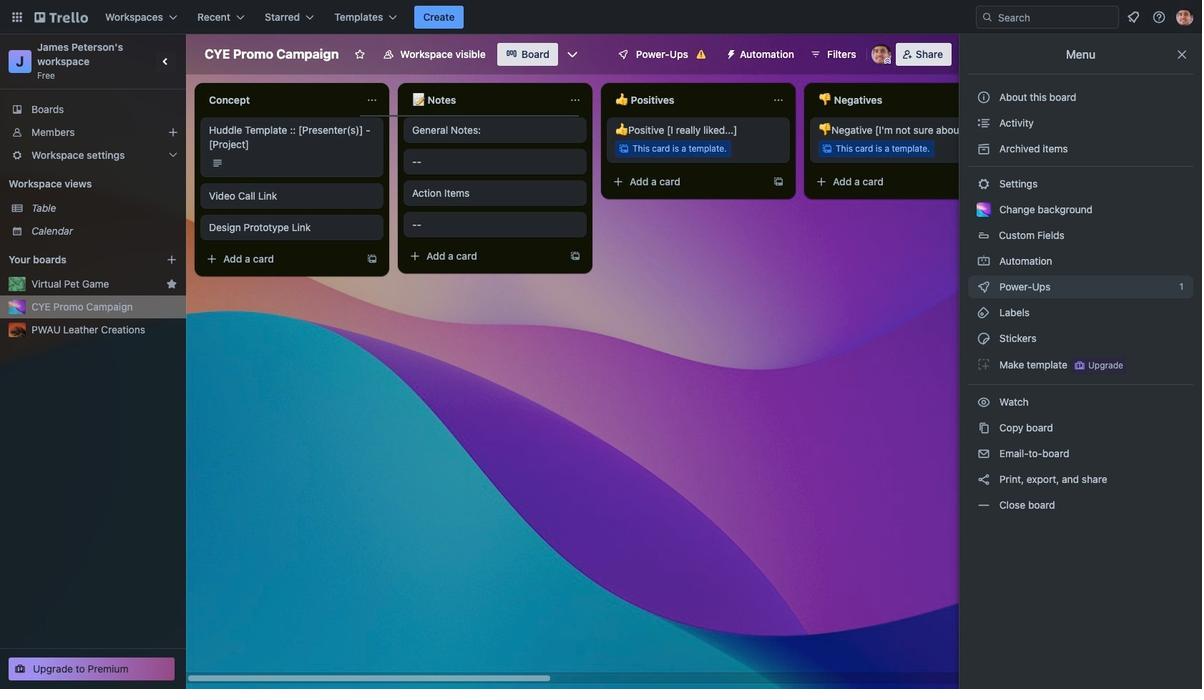 Task type: vqa. For each thing, say whether or not it's contained in the screenshot.
'University' at the top right
no



Task type: locate. For each thing, give the bounding box(es) containing it.
None text field
[[200, 89, 361, 112], [607, 89, 767, 112], [810, 89, 970, 112], [200, 89, 361, 112], [607, 89, 767, 112], [810, 89, 970, 112]]

primary element
[[0, 0, 1202, 34]]

1 horizontal spatial create from template… image
[[570, 250, 581, 262]]

create from template… image
[[773, 176, 784, 188]]

3 sm image from the top
[[977, 280, 991, 294]]

starred icon image
[[166, 278, 177, 290]]

add board image
[[166, 254, 177, 266]]

sm image
[[977, 142, 991, 156], [977, 254, 991, 268], [977, 280, 991, 294], [977, 395, 991, 409], [977, 447, 991, 461], [977, 498, 991, 512]]

james peterson (jamespeterson93) image
[[1177, 9, 1194, 26], [872, 44, 892, 64]]

sm image
[[720, 43, 740, 63], [977, 116, 991, 130], [977, 177, 991, 191], [977, 306, 991, 320], [977, 331, 991, 346], [977, 357, 991, 371], [977, 421, 991, 435], [977, 472, 991, 487]]

1 vertical spatial james peterson (jamespeterson93) image
[[872, 44, 892, 64]]

0 vertical spatial james peterson (jamespeterson93) image
[[1177, 9, 1194, 26]]

create from template… image
[[570, 250, 581, 262], [366, 253, 378, 265]]

0 horizontal spatial james peterson (jamespeterson93) image
[[872, 44, 892, 64]]

None text field
[[404, 89, 564, 112]]

5 sm image from the top
[[977, 447, 991, 461]]

Board name text field
[[198, 43, 346, 66]]

1 horizontal spatial james peterson (jamespeterson93) image
[[1177, 9, 1194, 26]]



Task type: describe. For each thing, give the bounding box(es) containing it.
star or unstar board image
[[355, 49, 366, 60]]

customize views image
[[565, 47, 580, 62]]

0 notifications image
[[1125, 9, 1142, 26]]

your boards with 3 items element
[[9, 251, 145, 268]]

this member is an admin of this board. image
[[884, 58, 891, 64]]

0 horizontal spatial create from template… image
[[366, 253, 378, 265]]

workspace navigation collapse icon image
[[156, 52, 176, 72]]

james peterson (jamespeterson93) image inside primary element
[[1177, 9, 1194, 26]]

4 sm image from the top
[[977, 395, 991, 409]]

2 sm image from the top
[[977, 254, 991, 268]]

1 sm image from the top
[[977, 142, 991, 156]]

6 sm image from the top
[[977, 498, 991, 512]]

search image
[[982, 11, 993, 23]]

open information menu image
[[1152, 10, 1167, 24]]

back to home image
[[34, 6, 88, 29]]

Search field
[[993, 7, 1119, 27]]



